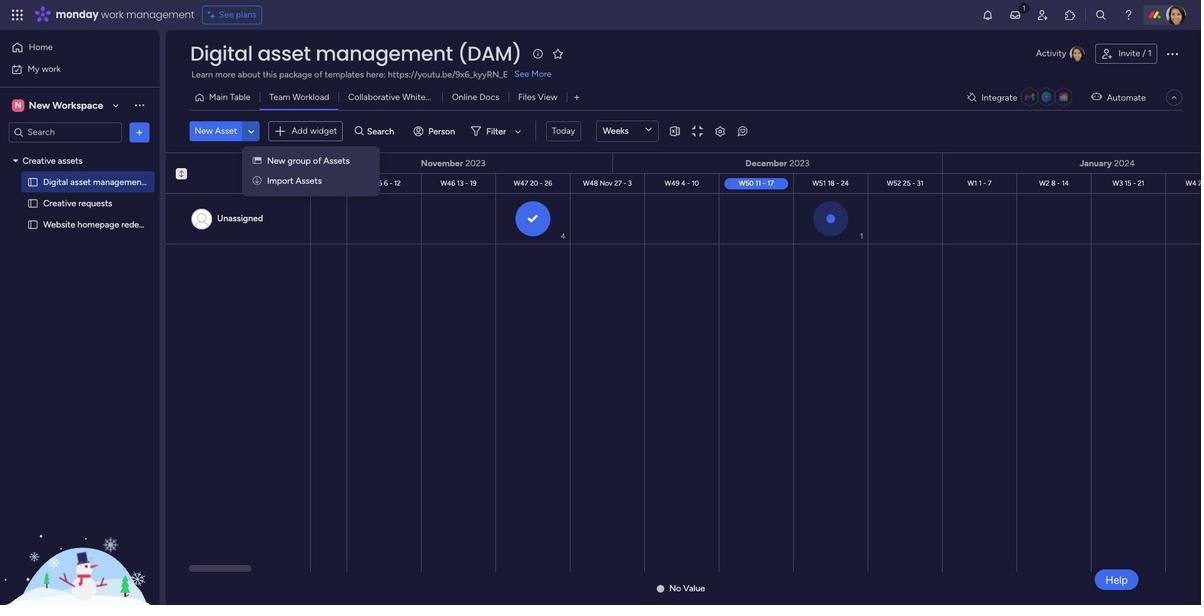 Task type: locate. For each thing, give the bounding box(es) containing it.
- for w2   8 - 14
[[1058, 179, 1061, 187]]

10 - from the left
[[837, 179, 840, 187]]

1 2023 from the left
[[466, 158, 486, 169]]

18
[[828, 179, 835, 187]]

search everything image
[[1095, 9, 1108, 21]]

- for w47   20 - 26
[[540, 179, 543, 187]]

3 public board image from the top
[[27, 219, 39, 231]]

work for my
[[42, 64, 61, 74]]

digital inside list box
[[43, 177, 68, 187]]

new for new asset
[[195, 126, 213, 136]]

1 horizontal spatial work
[[101, 8, 124, 22]]

public board image left website
[[27, 219, 39, 231]]

of right group
[[313, 156, 321, 166]]

lottie animation image
[[0, 479, 160, 606]]

v2 collapse up image
[[176, 168, 187, 176]]

0 horizontal spatial assets
[[296, 176, 322, 187]]

1
[[1149, 48, 1152, 59], [979, 179, 982, 187], [861, 232, 864, 241]]

more
[[215, 69, 236, 80]]

1 vertical spatial (dam)
[[147, 177, 172, 187]]

creative up website
[[43, 198, 76, 209]]

invite
[[1119, 48, 1141, 59]]

v2 v sign image
[[528, 213, 538, 228]]

group image
[[253, 156, 262, 166]]

4 - from the left
[[390, 179, 393, 187]]

new for new workspace
[[29, 99, 50, 111]]

0 horizontal spatial asset
[[70, 177, 91, 187]]

help
[[1106, 574, 1128, 587]]

2 vertical spatial management
[[93, 177, 145, 187]]

0 horizontal spatial 1
[[861, 232, 864, 241]]

of right package
[[314, 69, 323, 80]]

new inside button
[[195, 126, 213, 136]]

- right 23
[[242, 179, 245, 187]]

6
[[384, 179, 388, 187]]

- right 16
[[167, 179, 170, 187]]

digital asset management (dam) up templates
[[190, 39, 522, 68]]

work right my
[[42, 64, 61, 74]]

w47   20 - 26
[[514, 179, 552, 187]]

work for monday
[[101, 8, 124, 22]]

14 - from the left
[[1134, 179, 1137, 187]]

2 vertical spatial public board image
[[27, 219, 39, 231]]

digital asset management (dam) up requests
[[43, 177, 172, 187]]

1 vertical spatial 4
[[561, 232, 566, 241]]

new asset
[[195, 126, 237, 136]]

files
[[518, 92, 536, 103]]

2 - from the left
[[242, 179, 245, 187]]

2 horizontal spatial new
[[267, 156, 286, 166]]

person
[[429, 126, 455, 137]]

2 public board image from the top
[[27, 197, 39, 209]]

- for w3   15 - 21
[[1134, 179, 1137, 187]]

my work
[[28, 64, 61, 74]]

notifications image
[[982, 9, 994, 21]]

19
[[470, 179, 477, 187]]

today button
[[546, 121, 581, 141]]

about
[[238, 69, 261, 80]]

1 vertical spatial asset
[[70, 177, 91, 187]]

1 horizontal spatial see
[[515, 69, 530, 79]]

w51   18 - 24
[[813, 179, 849, 187]]

see plans
[[219, 9, 257, 20]]

0 vertical spatial 1
[[1149, 48, 1152, 59]]

2024
[[1115, 158, 1136, 169]]

w48   nov 27 - 3
[[583, 179, 632, 187]]

12 - from the left
[[984, 179, 987, 187]]

0 horizontal spatial work
[[42, 64, 61, 74]]

10
[[692, 179, 699, 187]]

digital asset management (dam) inside list box
[[43, 177, 172, 187]]

collapse board header image
[[1170, 93, 1180, 103]]

0 vertical spatial 4
[[682, 179, 686, 187]]

view
[[538, 92, 558, 103]]

see plans button
[[202, 6, 262, 24]]

december 2023
[[746, 158, 810, 169]]

december
[[746, 158, 788, 169]]

apps image
[[1065, 9, 1077, 21]]

see left more
[[515, 69, 530, 79]]

help button
[[1095, 570, 1139, 591]]

arrow down image
[[511, 124, 526, 139]]

1 vertical spatial creative
[[43, 198, 76, 209]]

digital down the creative assets
[[43, 177, 68, 187]]

public board image
[[27, 176, 39, 188], [27, 197, 39, 209], [27, 219, 39, 231]]

- left 26
[[540, 179, 543, 187]]

1 horizontal spatial 1
[[979, 179, 982, 187]]

- left 3
[[624, 179, 627, 187]]

0 vertical spatial work
[[101, 8, 124, 22]]

0 vertical spatial new
[[29, 99, 50, 111]]

0 horizontal spatial 2023
[[466, 158, 486, 169]]

digital up "more"
[[190, 39, 253, 68]]

options image
[[133, 126, 146, 139]]

workspace
[[52, 99, 103, 111]]

option
[[0, 150, 160, 152]]

w51
[[813, 179, 826, 187]]

workspace selection element
[[12, 98, 105, 113]]

11 - from the left
[[913, 179, 916, 187]]

angle down image
[[248, 127, 254, 136]]

asset up creative requests
[[70, 177, 91, 187]]

1 horizontal spatial 4
[[682, 179, 686, 187]]

0 vertical spatial see
[[219, 9, 234, 20]]

activity
[[1037, 48, 1067, 59]]

january 2024
[[1080, 158, 1136, 169]]

assets
[[58, 156, 83, 166]]

2023 up the 19
[[466, 158, 486, 169]]

new inside workspace selection element
[[29, 99, 50, 111]]

weeks
[[603, 126, 629, 136]]

- for w50   11 - 17
[[763, 179, 766, 187]]

this
[[263, 69, 277, 80]]

1 horizontal spatial digital asset management (dam)
[[190, 39, 522, 68]]

management
[[126, 8, 194, 22], [316, 39, 453, 68], [93, 177, 145, 187]]

- left 21 in the top of the page
[[1134, 179, 1137, 187]]

1 vertical spatial digital asset management (dam)
[[43, 177, 172, 187]]

- for w1   1 - 7
[[984, 179, 987, 187]]

2 2023 from the left
[[790, 158, 810, 169]]

1 vertical spatial of
[[313, 156, 321, 166]]

of inside the learn more about this package of templates here: https://youtu.be/9x6_kyyrn_e see more
[[314, 69, 323, 80]]

20
[[530, 179, 538, 187]]

0 horizontal spatial new
[[29, 99, 50, 111]]

w49   4 - 10
[[665, 179, 699, 187]]

new right group image
[[267, 156, 286, 166]]

9 - from the left
[[763, 179, 766, 187]]

of
[[314, 69, 323, 80], [313, 156, 321, 166]]

- left 10
[[687, 179, 690, 187]]

see left plans
[[219, 9, 234, 20]]

1 vertical spatial public board image
[[27, 197, 39, 209]]

work inside button
[[42, 64, 61, 74]]

24
[[841, 179, 849, 187]]

monday work management
[[56, 8, 194, 22]]

help image
[[1123, 9, 1135, 21]]

0 vertical spatial digital asset management (dam)
[[190, 39, 522, 68]]

invite / 1
[[1119, 48, 1152, 59]]

1 horizontal spatial assets
[[324, 156, 350, 166]]

add widget button
[[269, 121, 343, 141]]

here:
[[366, 69, 386, 80]]

1 vertical spatial see
[[515, 69, 530, 79]]

public board image down the creative assets
[[27, 176, 39, 188]]

16
[[159, 179, 165, 187]]

today
[[552, 126, 576, 136]]

- right the 13
[[465, 179, 468, 187]]

1 vertical spatial work
[[42, 64, 61, 74]]

november 2023
[[421, 158, 486, 169]]

public board image for creative requests
[[27, 197, 39, 209]]

6 - from the left
[[540, 179, 543, 187]]

1 vertical spatial new
[[195, 126, 213, 136]]

- right 6
[[390, 179, 393, 187]]

2023 right december
[[790, 158, 810, 169]]

2 vertical spatial new
[[267, 156, 286, 166]]

invite / 1 button
[[1096, 44, 1158, 64]]

work right 'monday'
[[101, 8, 124, 22]]

1 horizontal spatial 2023
[[790, 158, 810, 169]]

- right "18"
[[837, 179, 840, 187]]

0 horizontal spatial 4
[[561, 232, 566, 241]]

see
[[219, 9, 234, 20], [515, 69, 530, 79]]

public board image left creative requests
[[27, 197, 39, 209]]

- right 8
[[1058, 179, 1061, 187]]

2 vertical spatial 1
[[861, 232, 864, 241]]

27
[[615, 179, 622, 187]]

new left asset
[[195, 126, 213, 136]]

january
[[1080, 158, 1113, 169]]

w52   25 - 31
[[887, 179, 924, 187]]

4
[[682, 179, 686, 187], [561, 232, 566, 241]]

1 vertical spatial digital
[[43, 177, 68, 187]]

0 vertical spatial creative
[[23, 156, 56, 166]]

2 horizontal spatial 1
[[1149, 48, 1152, 59]]

select product image
[[11, 9, 24, 21]]

learn more about this package of templates here: https://youtu.be/9x6_kyyrn_e see more
[[192, 69, 552, 80]]

0 vertical spatial public board image
[[27, 176, 39, 188]]

3 - from the left
[[326, 179, 328, 187]]

https://youtu.be/9x6_kyyrn_e
[[388, 69, 508, 80]]

11
[[756, 179, 761, 187]]

new right n
[[29, 99, 50, 111]]

w47
[[514, 179, 529, 187]]

main table button
[[190, 88, 260, 108]]

creative for creative assets
[[23, 156, 56, 166]]

james peterson image
[[1167, 5, 1187, 25]]

digital asset management (dam)
[[190, 39, 522, 68], [43, 177, 172, 187]]

asset up package
[[258, 39, 311, 68]]

nov
[[600, 179, 613, 187]]

13 - from the left
[[1058, 179, 1061, 187]]

-
[[167, 179, 170, 187], [242, 179, 245, 187], [326, 179, 328, 187], [390, 179, 393, 187], [465, 179, 468, 187], [540, 179, 543, 187], [624, 179, 627, 187], [687, 179, 690, 187], [763, 179, 766, 187], [837, 179, 840, 187], [913, 179, 916, 187], [984, 179, 987, 187], [1058, 179, 1061, 187], [1134, 179, 1137, 187]]

2023 for december 2023
[[790, 158, 810, 169]]

invite members image
[[1037, 9, 1050, 21]]

0 horizontal spatial digital asset management (dam)
[[43, 177, 172, 187]]

1 horizontal spatial (dam)
[[458, 39, 522, 68]]

automate
[[1107, 92, 1147, 103]]

widget
[[310, 126, 337, 136]]

3
[[628, 179, 632, 187]]

new for new group of assets
[[267, 156, 286, 166]]

0 horizontal spatial digital
[[43, 177, 68, 187]]

- right 11
[[763, 179, 766, 187]]

1 horizontal spatial new
[[195, 126, 213, 136]]

activity button
[[1032, 44, 1091, 64]]

1 public board image from the top
[[27, 176, 39, 188]]

1 inside button
[[1149, 48, 1152, 59]]

- left 31
[[913, 179, 916, 187]]

- left 5
[[326, 179, 328, 187]]

workspace options image
[[133, 99, 146, 112]]

0 vertical spatial asset
[[258, 39, 311, 68]]

0 vertical spatial assets
[[324, 156, 350, 166]]

8
[[1052, 179, 1056, 187]]

creative right caret down image
[[23, 156, 56, 166]]

0 horizontal spatial see
[[219, 9, 234, 20]]

- for w51   18 - 24
[[837, 179, 840, 187]]

8 - from the left
[[687, 179, 690, 187]]

w43
[[216, 179, 231, 187]]

0 vertical spatial of
[[314, 69, 323, 80]]

1 horizontal spatial digital
[[190, 39, 253, 68]]

list box
[[0, 148, 172, 404]]

1 vertical spatial 1
[[979, 179, 982, 187]]

work
[[101, 8, 124, 22], [42, 64, 61, 74]]

team workload
[[269, 92, 330, 103]]

- left 7
[[984, 179, 987, 187]]

5 - from the left
[[465, 179, 468, 187]]

1 - from the left
[[167, 179, 170, 187]]



Task type: vqa. For each thing, say whether or not it's contained in the screenshot.
ME
no



Task type: describe. For each thing, give the bounding box(es) containing it.
options image
[[1165, 46, 1180, 61]]

w42
[[142, 179, 157, 187]]

import
[[267, 176, 294, 187]]

31
[[917, 179, 924, 187]]

w2
[[1040, 179, 1050, 187]]

- for w46   13 - 19
[[465, 179, 468, 187]]

26
[[545, 179, 552, 187]]

30
[[316, 179, 324, 187]]

home button
[[8, 38, 135, 58]]

collaborative whiteboard online docs
[[348, 92, 500, 103]]

0 horizontal spatial (dam)
[[147, 177, 172, 187]]

12
[[394, 179, 401, 187]]

dapulse integrations image
[[968, 93, 977, 102]]

see inside button
[[219, 9, 234, 20]]

main table
[[209, 92, 251, 103]]

see more link
[[513, 68, 553, 81]]

creative for creative requests
[[43, 198, 76, 209]]

1 vertical spatial assets
[[296, 176, 322, 187]]

- for w42   16 - 22
[[167, 179, 170, 187]]

w45   6 - 12
[[368, 179, 401, 187]]

list box containing creative assets
[[0, 148, 172, 404]]

public board image for website homepage redesign
[[27, 219, 39, 231]]

collaborative whiteboard button
[[339, 88, 449, 108]]

new workspace
[[29, 99, 103, 111]]

import assets
[[267, 176, 322, 187]]

unassigned
[[217, 213, 263, 224]]

/
[[1143, 48, 1146, 59]]

lottie animation element
[[0, 479, 160, 606]]

inbox image
[[1010, 9, 1022, 21]]

1 horizontal spatial asset
[[258, 39, 311, 68]]

more
[[532, 69, 552, 79]]

online docs button
[[443, 88, 509, 108]]

move to image
[[253, 176, 262, 187]]

see inside the learn more about this package of templates here: https://youtu.be/9x6_kyyrn_e see more
[[515, 69, 530, 79]]

workload
[[293, 92, 330, 103]]

home
[[29, 42, 53, 53]]

v2 collapse down image
[[176, 168, 187, 176]]

w43   23 - 29
[[216, 179, 254, 187]]

w46   13 - 19
[[441, 179, 477, 187]]

files view
[[518, 92, 558, 103]]

plans
[[236, 9, 257, 20]]

creative requests
[[43, 198, 112, 209]]

25
[[903, 179, 911, 187]]

22
[[172, 179, 179, 187]]

w4
[[1186, 179, 1197, 187]]

value
[[684, 584, 705, 595]]

learn
[[192, 69, 213, 80]]

person button
[[408, 121, 463, 141]]

add view image
[[575, 93, 580, 102]]

- for w49   4 - 10
[[687, 179, 690, 187]]

23
[[233, 179, 240, 187]]

0 vertical spatial management
[[126, 8, 194, 22]]

my
[[28, 64, 40, 74]]

2023 for november 2023
[[466, 158, 486, 169]]

collaborative
[[348, 92, 400, 103]]

whiteboard
[[402, 92, 449, 103]]

Digital asset management (DAM) field
[[187, 39, 525, 68]]

21
[[1138, 179, 1145, 187]]

14
[[1062, 179, 1069, 187]]

homepage
[[77, 219, 119, 230]]

17
[[768, 179, 774, 187]]

team
[[269, 92, 290, 103]]

redesign
[[121, 219, 155, 230]]

new asset button
[[190, 121, 242, 141]]

13
[[457, 179, 464, 187]]

new group of assets
[[267, 156, 350, 166]]

option inside list box
[[0, 150, 160, 152]]

caret down image
[[13, 156, 18, 165]]

templates
[[325, 69, 364, 80]]

- for w45   6 - 12
[[390, 179, 393, 187]]

7 - from the left
[[624, 179, 627, 187]]

w44   oct 30 - 5
[[286, 179, 334, 187]]

0 vertical spatial digital
[[190, 39, 253, 68]]

- for w52   25 - 31
[[913, 179, 916, 187]]

add to favorites image
[[552, 47, 565, 60]]

29
[[247, 179, 254, 187]]

1 image
[[1019, 1, 1030, 15]]

v2 search image
[[355, 124, 364, 138]]

docs
[[480, 92, 500, 103]]

5
[[330, 179, 334, 187]]

w1
[[968, 179, 978, 187]]

no
[[670, 584, 681, 595]]

w2   8 - 14
[[1040, 179, 1069, 187]]

w49
[[665, 179, 680, 187]]

website homepage redesign
[[43, 219, 155, 230]]

requests
[[78, 198, 112, 209]]

w48
[[583, 179, 598, 187]]

0 vertical spatial (dam)
[[458, 39, 522, 68]]

w46
[[441, 179, 456, 187]]

w44
[[286, 179, 301, 187]]

Search in workspace field
[[26, 125, 105, 140]]

autopilot image
[[1092, 89, 1102, 105]]

1 vertical spatial management
[[316, 39, 453, 68]]

workspace image
[[12, 99, 24, 112]]

add widget
[[292, 126, 337, 136]]

- for w43   23 - 29
[[242, 179, 245, 187]]

no value
[[670, 584, 705, 595]]

show board description image
[[531, 48, 546, 60]]

oct
[[302, 179, 314, 187]]

w4   2
[[1186, 179, 1202, 187]]

w45
[[368, 179, 382, 187]]

public board image for digital asset management (dam)
[[27, 176, 39, 188]]

2
[[1199, 179, 1202, 187]]

filter button
[[467, 121, 526, 141]]

Search field
[[364, 123, 402, 140]]



